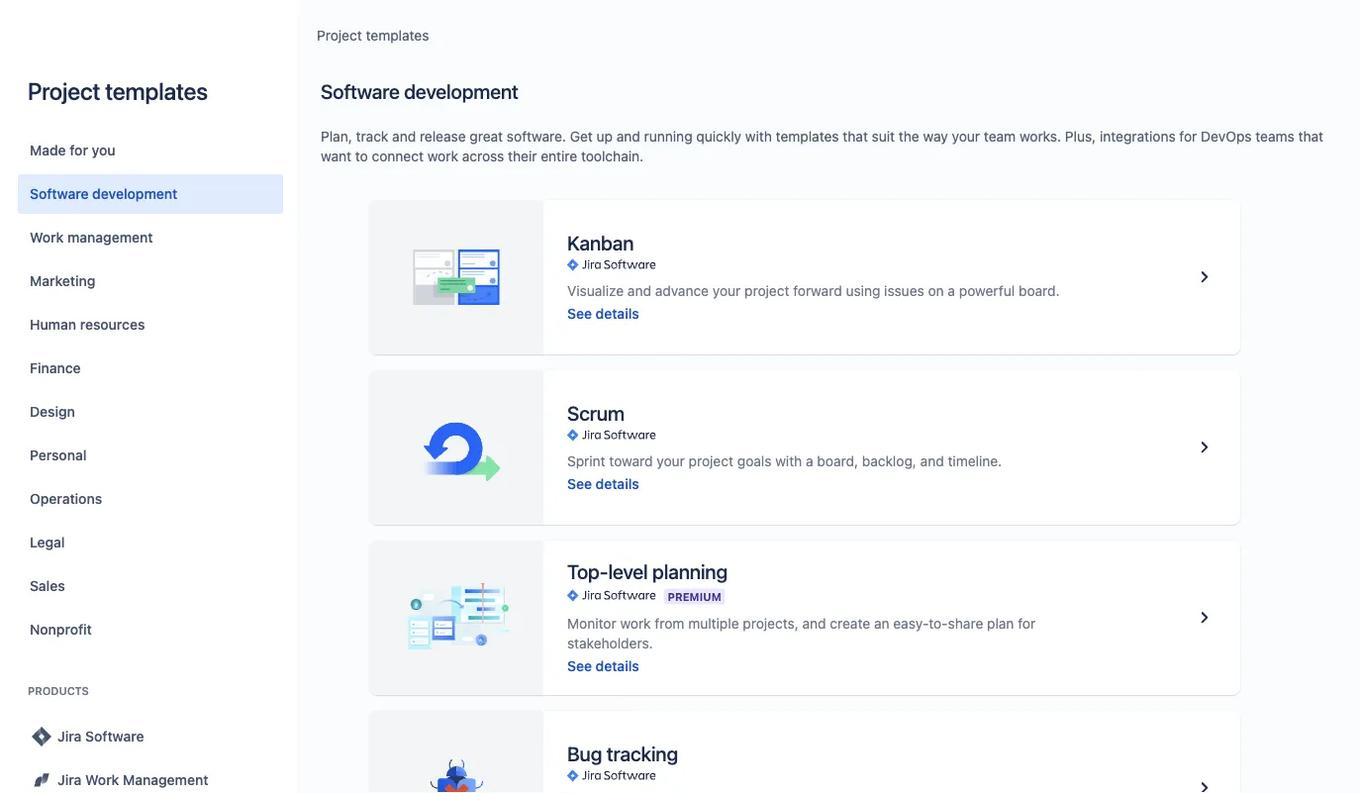 Task type: describe. For each thing, give the bounding box(es) containing it.
scrum image
[[1193, 436, 1217, 460]]

work management button
[[18, 218, 283, 257]]

products
[[28, 685, 89, 698]]

backlog,
[[862, 453, 917, 469]]

plan
[[987, 615, 1015, 631]]

to
[[355, 148, 368, 164]]

top-
[[567, 560, 608, 583]]

see for top-level planning
[[567, 658, 592, 674]]

2 that from the left
[[1299, 128, 1324, 145]]

marketing button
[[18, 261, 283, 301]]

development inside button
[[92, 186, 178, 202]]

1 that from the left
[[843, 128, 868, 145]]

0 vertical spatial project templates
[[317, 27, 429, 44]]

0 vertical spatial software
[[321, 79, 400, 103]]

software inside button
[[30, 186, 89, 202]]

entire
[[541, 148, 578, 164]]

bug tracking
[[567, 742, 678, 766]]

jira software
[[57, 728, 144, 745]]

1 vertical spatial templates
[[105, 77, 208, 105]]

operations
[[30, 491, 102, 507]]

sales
[[30, 578, 65, 594]]

great
[[470, 128, 503, 145]]

management
[[123, 772, 208, 788]]

see for kanban
[[567, 305, 592, 321]]

issues
[[885, 282, 925, 299]]

on
[[928, 282, 944, 299]]

bug tracking image
[[1193, 776, 1217, 793]]

see details button for scrum
[[567, 474, 640, 494]]

details for top-level planning
[[596, 658, 640, 674]]

monitor work from multiple projects, and create an easy-to-share plan for stakeholders.
[[567, 615, 1036, 651]]

details for kanban
[[596, 305, 640, 321]]

jira for jira software
[[57, 728, 82, 745]]

across
[[462, 148, 504, 164]]

legal
[[30, 534, 65, 551]]

advance
[[655, 282, 709, 299]]

legal button
[[18, 523, 283, 563]]

their
[[508, 148, 537, 164]]

and right up
[[617, 128, 641, 145]]

and left advance
[[628, 282, 652, 299]]

work inside plan, track and release great software. get up and running quickly with templates that suit the way your team works. plus, integrations for devops teams that want to connect work across their entire toolchain.
[[428, 148, 459, 164]]

for inside monitor work from multiple projects, and create an easy-to-share plan for stakeholders.
[[1018, 615, 1036, 631]]

and inside monitor work from multiple projects, and create an easy-to-share plan for stakeholders.
[[803, 615, 827, 631]]

release
[[420, 128, 466, 145]]

toward
[[609, 453, 653, 469]]

1 vertical spatial your
[[713, 282, 741, 299]]

get
[[570, 128, 593, 145]]

forward
[[794, 282, 843, 299]]

with inside plan, track and release great software. get up and running quickly with templates that suit the way your team works. plus, integrations for devops teams that want to connect work across their entire toolchain.
[[746, 128, 772, 145]]

track
[[356, 128, 389, 145]]

integrations
[[1100, 128, 1176, 145]]

work management
[[30, 229, 153, 246]]

suit
[[872, 128, 895, 145]]

planning
[[653, 560, 728, 583]]

finance
[[30, 360, 81, 376]]

to-
[[929, 615, 948, 631]]

using
[[846, 282, 881, 299]]

quickly
[[697, 128, 742, 145]]

you
[[92, 142, 115, 158]]

scrum
[[567, 402, 625, 425]]

easy-
[[894, 615, 929, 631]]

see details for kanban
[[567, 305, 640, 321]]

see details for scrum
[[567, 475, 640, 492]]

project inside project templates link
[[317, 27, 362, 44]]

work inside monitor work from multiple projects, and create an easy-to-share plan for stakeholders.
[[620, 615, 651, 631]]

want
[[321, 148, 352, 164]]

kanban
[[567, 231, 634, 255]]

design button
[[18, 392, 283, 432]]

software development inside button
[[30, 186, 178, 202]]

jira work management button
[[18, 761, 283, 793]]

2 vertical spatial your
[[657, 453, 685, 469]]

1 horizontal spatial project
[[745, 282, 790, 299]]

1 horizontal spatial a
[[948, 282, 956, 299]]

bug
[[567, 742, 602, 766]]

nonprofit button
[[18, 610, 283, 650]]

and left timeline.
[[921, 453, 945, 469]]

projects,
[[743, 615, 799, 631]]

0 horizontal spatial a
[[806, 453, 814, 469]]

made for you button
[[18, 131, 283, 170]]

an
[[874, 615, 890, 631]]

made for you
[[30, 142, 115, 158]]

1 vertical spatial project
[[28, 77, 100, 105]]

visualize and advance your project forward using issues on a powerful board.
[[567, 282, 1060, 299]]



Task type: locate. For each thing, give the bounding box(es) containing it.
2 vertical spatial see details button
[[567, 656, 640, 676]]

2 jira from the top
[[57, 772, 82, 788]]

0 vertical spatial work
[[428, 148, 459, 164]]

1 vertical spatial project
[[689, 453, 734, 469]]

jira for jira work management
[[57, 772, 82, 788]]

0 horizontal spatial for
[[70, 142, 88, 158]]

see details down visualize
[[567, 305, 640, 321]]

2 vertical spatial details
[[596, 658, 640, 674]]

software up jira work management at bottom left
[[85, 728, 144, 745]]

1 details from the top
[[596, 305, 640, 321]]

resources
[[80, 316, 145, 333]]

1 vertical spatial software
[[30, 186, 89, 202]]

software up track
[[321, 79, 400, 103]]

0 vertical spatial details
[[596, 305, 640, 321]]

work
[[428, 148, 459, 164], [620, 615, 651, 631]]

jira work management image
[[30, 769, 53, 792]]

0 vertical spatial work
[[30, 229, 64, 246]]

0 vertical spatial development
[[404, 79, 519, 103]]

plan, track and release great software. get up and running quickly with templates that suit the way your team works. plus, integrations for devops teams that want to connect work across their entire toolchain.
[[321, 128, 1324, 164]]

2 horizontal spatial for
[[1180, 128, 1198, 145]]

a right on
[[948, 282, 956, 299]]

1 horizontal spatial that
[[1299, 128, 1324, 145]]

software down the made
[[30, 186, 89, 202]]

board,
[[817, 453, 859, 469]]

up
[[597, 128, 613, 145]]

software development button
[[18, 174, 283, 214]]

for left you
[[70, 142, 88, 158]]

for inside button
[[70, 142, 88, 158]]

see details button down sprint
[[567, 474, 640, 494]]

details down visualize
[[596, 305, 640, 321]]

monitor
[[567, 615, 617, 631]]

0 vertical spatial software development
[[321, 79, 519, 103]]

jira
[[57, 728, 82, 745], [57, 772, 82, 788]]

1 vertical spatial a
[[806, 453, 814, 469]]

top-level planning
[[567, 560, 728, 583]]

software inside button
[[85, 728, 144, 745]]

development up the release
[[404, 79, 519, 103]]

1 horizontal spatial templates
[[366, 27, 429, 44]]

and
[[392, 128, 416, 145], [617, 128, 641, 145], [628, 282, 652, 299], [921, 453, 945, 469], [803, 615, 827, 631]]

see details button for kanban
[[567, 304, 640, 323]]

create
[[830, 615, 871, 631]]

software development
[[321, 79, 519, 103], [30, 186, 178, 202]]

2 see details from the top
[[567, 475, 640, 492]]

0 horizontal spatial templates
[[105, 77, 208, 105]]

see details for top-level planning
[[567, 658, 640, 674]]

2 vertical spatial see details
[[567, 658, 640, 674]]

3 see details from the top
[[567, 658, 640, 674]]

made
[[30, 142, 66, 158]]

1 horizontal spatial project
[[317, 27, 362, 44]]

work down the release
[[428, 148, 459, 164]]

software development up the release
[[321, 79, 519, 103]]

jira software button
[[18, 717, 283, 757]]

tracking
[[607, 742, 678, 766]]

software development down you
[[30, 186, 178, 202]]

details
[[596, 305, 640, 321], [596, 475, 640, 492], [596, 658, 640, 674]]

operations button
[[18, 479, 283, 519]]

1 vertical spatial see
[[567, 475, 592, 492]]

finance button
[[18, 349, 283, 388]]

1 horizontal spatial work
[[85, 772, 119, 788]]

2 see from the top
[[567, 475, 592, 492]]

from
[[655, 615, 685, 631]]

1 jira from the top
[[57, 728, 82, 745]]

templates inside plan, track and release great software. get up and running quickly with templates that suit the way your team works. plus, integrations for devops teams that want to connect work across their entire toolchain.
[[776, 128, 839, 145]]

jira software image
[[567, 257, 656, 273], [567, 257, 656, 273], [567, 427, 656, 443], [567, 427, 656, 443], [567, 588, 656, 604], [567, 588, 656, 604], [30, 725, 53, 749], [567, 768, 656, 784], [567, 768, 656, 784]]

0 horizontal spatial project
[[28, 77, 100, 105]]

your
[[952, 128, 981, 145], [713, 282, 741, 299], [657, 453, 685, 469]]

project left goals
[[689, 453, 734, 469]]

for inside plan, track and release great software. get up and running quickly with templates that suit the way your team works. plus, integrations for devops teams that want to connect work across their entire toolchain.
[[1180, 128, 1198, 145]]

0 horizontal spatial project
[[689, 453, 734, 469]]

0 vertical spatial templates
[[366, 27, 429, 44]]

0 vertical spatial jira
[[57, 728, 82, 745]]

2 horizontal spatial templates
[[776, 128, 839, 145]]

your right toward
[[657, 453, 685, 469]]

1 horizontal spatial software development
[[321, 79, 519, 103]]

1 vertical spatial with
[[776, 453, 802, 469]]

board.
[[1019, 282, 1060, 299]]

see down stakeholders. at the bottom
[[567, 658, 592, 674]]

0 horizontal spatial software development
[[30, 186, 178, 202]]

see for scrum
[[567, 475, 592, 492]]

jira software image
[[30, 725, 53, 749]]

teams
[[1256, 128, 1295, 145]]

0 vertical spatial see
[[567, 305, 592, 321]]

1 horizontal spatial development
[[404, 79, 519, 103]]

with right quickly at top right
[[746, 128, 772, 145]]

sales button
[[18, 566, 283, 606]]

kanban image
[[1193, 265, 1217, 289]]

that
[[843, 128, 868, 145], [1299, 128, 1324, 145]]

2 vertical spatial templates
[[776, 128, 839, 145]]

3 details from the top
[[596, 658, 640, 674]]

stakeholders.
[[567, 635, 653, 651]]

0 horizontal spatial that
[[843, 128, 868, 145]]

human resources button
[[18, 305, 283, 345]]

1 see from the top
[[567, 305, 592, 321]]

jira software image inside button
[[30, 725, 53, 749]]

human resources
[[30, 316, 145, 333]]

details down stakeholders. at the bottom
[[596, 658, 640, 674]]

share
[[948, 615, 984, 631]]

jira work management
[[57, 772, 208, 788]]

project templates
[[317, 27, 429, 44], [28, 77, 208, 105]]

1 vertical spatial work
[[620, 615, 651, 631]]

multiple
[[689, 615, 739, 631]]

project left 'forward' at the top
[[745, 282, 790, 299]]

works.
[[1020, 128, 1062, 145]]

design
[[30, 404, 75, 420]]

1 vertical spatial development
[[92, 186, 178, 202]]

personal
[[30, 447, 86, 463]]

work
[[30, 229, 64, 246], [85, 772, 119, 788]]

level
[[608, 560, 648, 583]]

0 horizontal spatial with
[[746, 128, 772, 145]]

0 vertical spatial see details button
[[567, 304, 640, 323]]

work inside jira work management button
[[85, 772, 119, 788]]

see down visualize
[[567, 305, 592, 321]]

details for scrum
[[596, 475, 640, 492]]

your right way
[[952, 128, 981, 145]]

work inside work management button
[[30, 229, 64, 246]]

see details down stakeholders. at the bottom
[[567, 658, 640, 674]]

work up stakeholders. at the bottom
[[620, 615, 651, 631]]

with right goals
[[776, 453, 802, 469]]

see details button for top-level planning
[[567, 656, 640, 676]]

toolchain.
[[581, 148, 644, 164]]

0 horizontal spatial your
[[657, 453, 685, 469]]

0 horizontal spatial project templates
[[28, 77, 208, 105]]

see details button down visualize
[[567, 304, 640, 323]]

project
[[745, 282, 790, 299], [689, 453, 734, 469]]

sprint toward your project goals with a board, backlog, and timeline.
[[567, 453, 1002, 469]]

2 see details button from the top
[[567, 474, 640, 494]]

jira right jira software icon
[[57, 728, 82, 745]]

1 horizontal spatial with
[[776, 453, 802, 469]]

see details button down stakeholders. at the bottom
[[567, 656, 640, 676]]

plus,
[[1065, 128, 1097, 145]]

0 vertical spatial project
[[745, 282, 790, 299]]

1 see details from the top
[[567, 305, 640, 321]]

project templates link
[[317, 24, 429, 48]]

your inside plan, track and release great software. get up and running quickly with templates that suit the way your team works. plus, integrations for devops teams that want to connect work across their entire toolchain.
[[952, 128, 981, 145]]

0 horizontal spatial work
[[30, 229, 64, 246]]

2 horizontal spatial your
[[952, 128, 981, 145]]

work down jira software
[[85, 772, 119, 788]]

details down toward
[[596, 475, 640, 492]]

1 horizontal spatial for
[[1018, 615, 1036, 631]]

for
[[1180, 128, 1198, 145], [70, 142, 88, 158], [1018, 615, 1036, 631]]

that left suit
[[843, 128, 868, 145]]

a left board,
[[806, 453, 814, 469]]

your right advance
[[713, 282, 741, 299]]

project
[[317, 27, 362, 44], [28, 77, 100, 105]]

0 vertical spatial see details
[[567, 305, 640, 321]]

premium
[[668, 590, 722, 603]]

and up connect
[[392, 128, 416, 145]]

1 horizontal spatial your
[[713, 282, 741, 299]]

the
[[899, 128, 920, 145]]

for left devops
[[1180, 128, 1198, 145]]

top-level planning image
[[1193, 606, 1217, 630]]

jira right jira work management icon
[[57, 772, 82, 788]]

way
[[924, 128, 949, 145]]

development
[[404, 79, 519, 103], [92, 186, 178, 202]]

see down sprint
[[567, 475, 592, 492]]

1 vertical spatial software development
[[30, 186, 178, 202]]

nonprofit
[[30, 621, 92, 638]]

sprint
[[567, 453, 606, 469]]

1 vertical spatial see details button
[[567, 474, 640, 494]]

1 see details button from the top
[[567, 304, 640, 323]]

0 vertical spatial a
[[948, 282, 956, 299]]

0 horizontal spatial work
[[428, 148, 459, 164]]

for right plan
[[1018, 615, 1036, 631]]

marketing
[[30, 273, 95, 289]]

1 vertical spatial see details
[[567, 475, 640, 492]]

timeline.
[[948, 453, 1002, 469]]

plan,
[[321, 128, 352, 145]]

work up marketing
[[30, 229, 64, 246]]

1 vertical spatial work
[[85, 772, 119, 788]]

development down made for you button
[[92, 186, 178, 202]]

goals
[[738, 453, 772, 469]]

2 vertical spatial software
[[85, 728, 144, 745]]

jira work management image
[[30, 769, 53, 792]]

2 details from the top
[[596, 475, 640, 492]]

1 vertical spatial details
[[596, 475, 640, 492]]

connect
[[372, 148, 424, 164]]

personal button
[[18, 436, 283, 475]]

running
[[644, 128, 693, 145]]

see details
[[567, 305, 640, 321], [567, 475, 640, 492], [567, 658, 640, 674]]

devops
[[1201, 128, 1252, 145]]

visualize
[[567, 282, 624, 299]]

0 horizontal spatial development
[[92, 186, 178, 202]]

2 vertical spatial see
[[567, 658, 592, 674]]

powerful
[[959, 282, 1015, 299]]

1 vertical spatial project templates
[[28, 77, 208, 105]]

1 horizontal spatial work
[[620, 615, 651, 631]]

see
[[567, 305, 592, 321], [567, 475, 592, 492], [567, 658, 592, 674]]

1 vertical spatial jira
[[57, 772, 82, 788]]

see details down sprint
[[567, 475, 640, 492]]

0 vertical spatial with
[[746, 128, 772, 145]]

3 see details button from the top
[[567, 656, 640, 676]]

0 vertical spatial your
[[952, 128, 981, 145]]

3 see from the top
[[567, 658, 592, 674]]

human
[[30, 316, 76, 333]]

0 vertical spatial project
[[317, 27, 362, 44]]

that right teams
[[1299, 128, 1324, 145]]

and left create
[[803, 615, 827, 631]]

management
[[67, 229, 153, 246]]

1 horizontal spatial project templates
[[317, 27, 429, 44]]

software.
[[507, 128, 566, 145]]

team
[[984, 128, 1016, 145]]



Task type: vqa. For each thing, say whether or not it's contained in the screenshot.
Top-level planning's "See details" BUTTON
yes



